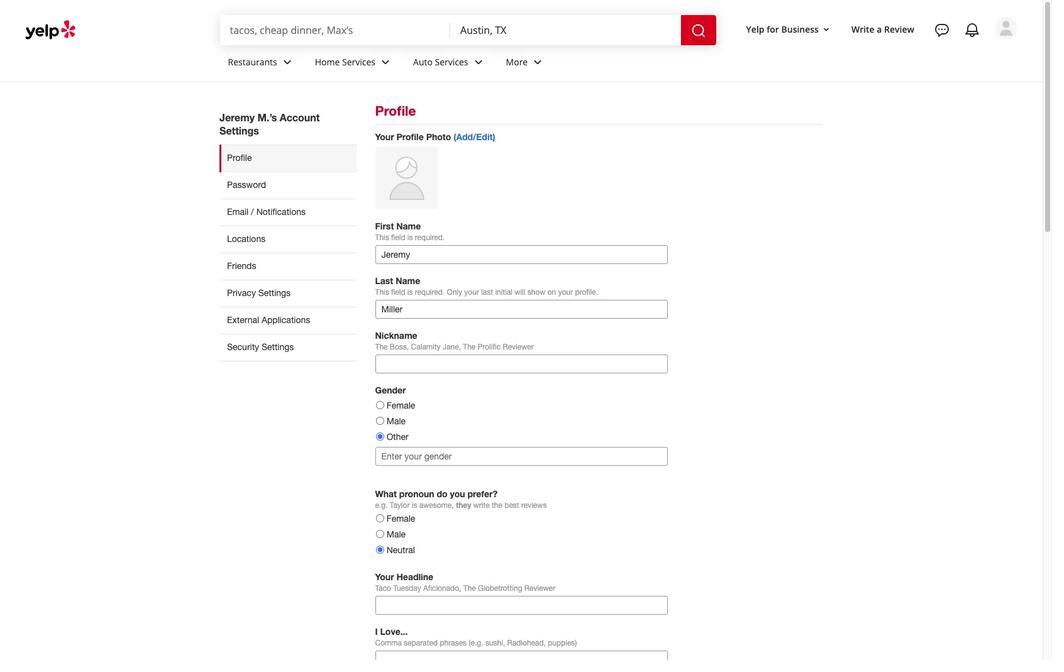 Task type: describe. For each thing, give the bounding box(es) containing it.
external applications
[[227, 315, 310, 325]]

tuesday
[[393, 584, 421, 593]]

is inside what pronoun do you prefer? e.g. taylor is awesome, they write the best reviews
[[412, 501, 417, 510]]

the for headline
[[463, 584, 476, 593]]

reviewer for the
[[503, 343, 534, 352]]

24 chevron down v2 image for more
[[530, 54, 546, 70]]

Near text field
[[461, 23, 671, 37]]

i love... comma separated phrases (e.g. sushi, radiohead, puppies)
[[375, 627, 577, 648]]

jane,
[[443, 343, 461, 352]]

email / notifications
[[227, 207, 306, 217]]

write a review
[[852, 23, 915, 35]]

security settings link
[[220, 334, 356, 362]]

reviews
[[521, 501, 547, 510]]

your for your headline taco tuesday aficionado, the globetrotting reviewer
[[375, 572, 394, 583]]

will
[[515, 288, 526, 297]]

for
[[767, 23, 779, 35]]

external
[[227, 315, 259, 325]]

Find text field
[[230, 23, 440, 37]]

Other radio
[[376, 433, 384, 441]]

a
[[877, 23, 882, 35]]

2 your from the left
[[558, 288, 573, 297]]

first name this field is required.
[[375, 221, 445, 242]]

search image
[[691, 23, 706, 38]]

messages image
[[935, 23, 950, 38]]

best
[[505, 501, 519, 510]]

jeremy m. image
[[995, 17, 1018, 40]]

more
[[506, 56, 528, 68]]

prefer?
[[468, 489, 498, 500]]

nickname the boss, calamity jane, the prolific reviewer
[[375, 330, 534, 352]]

your for your profile photo (add/edit)
[[375, 131, 394, 142]]

home
[[315, 56, 340, 68]]

love...
[[380, 627, 408, 637]]

jeremy
[[220, 111, 255, 123]]

auto
[[413, 56, 433, 68]]

password link
[[220, 172, 356, 199]]

the for the
[[463, 343, 476, 352]]

privacy
[[227, 288, 256, 298]]

last
[[375, 276, 393, 286]]

awesome,
[[419, 501, 454, 510]]

show
[[528, 288, 546, 297]]

is for first
[[408, 233, 413, 242]]

profile link
[[220, 145, 356, 172]]

security
[[227, 342, 259, 352]]

auto services
[[413, 56, 468, 68]]

locations
[[227, 234, 266, 244]]

16 chevron down v2 image
[[822, 24, 832, 34]]

home services
[[315, 56, 376, 68]]

Last Name text field
[[375, 300, 668, 319]]

auto services link
[[403, 45, 496, 82]]

services for auto services
[[435, 56, 468, 68]]

none field the near
[[461, 23, 671, 37]]

your profile photo (add/edit)
[[375, 131, 495, 142]]

sushi,
[[486, 639, 505, 648]]

friends
[[227, 261, 256, 271]]

you
[[450, 489, 465, 500]]

/
[[251, 207, 254, 217]]

home services link
[[305, 45, 403, 82]]

Neutral radio
[[376, 546, 384, 554]]

1 female from the top
[[387, 401, 415, 411]]

what
[[375, 489, 397, 500]]

settings for security
[[262, 342, 294, 352]]

phrases
[[440, 639, 467, 648]]

name for first
[[396, 221, 421, 231]]

aficionado,
[[423, 584, 461, 593]]

reviewer for headline
[[525, 584, 556, 593]]

friends link
[[220, 253, 356, 280]]

pronoun
[[399, 489, 434, 500]]

password
[[227, 180, 266, 190]]

last name this field is required. only your last initial will show on your profile.
[[375, 276, 598, 297]]

calamity
[[411, 343, 441, 352]]

restaurants
[[228, 56, 277, 68]]

what pronoun do you prefer? e.g. taylor is awesome, they write the best reviews
[[375, 489, 547, 510]]

separated
[[404, 639, 438, 648]]

the
[[492, 501, 503, 510]]

Enter your gender text field
[[375, 447, 668, 466]]

e.g.
[[375, 501, 388, 510]]

gender
[[375, 385, 406, 396]]

write
[[852, 23, 875, 35]]

male for male option
[[387, 416, 406, 427]]

1 vertical spatial profile
[[397, 131, 424, 142]]

name for last
[[396, 276, 420, 286]]



Task type: locate. For each thing, give the bounding box(es) containing it.
0 vertical spatial profile
[[375, 103, 416, 119]]

m.'s
[[258, 111, 277, 123]]

reviewer inside the nickname the boss, calamity jane, the prolific reviewer
[[503, 343, 534, 352]]

24 chevron down v2 image inside restaurants link
[[280, 54, 295, 70]]

account
[[280, 111, 320, 123]]

profile
[[375, 103, 416, 119], [397, 131, 424, 142], [227, 153, 252, 163]]

field inside last name this field is required. only your last initial will show on your profile.
[[391, 288, 405, 297]]

1 required. from the top
[[415, 233, 445, 242]]

24 chevron down v2 image for auto services
[[471, 54, 486, 70]]

name right last
[[396, 276, 420, 286]]

is
[[408, 233, 413, 242], [408, 288, 413, 297], [412, 501, 417, 510]]

Male radio
[[376, 530, 384, 539]]

1 horizontal spatial services
[[435, 56, 468, 68]]

1 field from the top
[[391, 233, 405, 242]]

required. for last
[[415, 288, 445, 297]]

profile up password
[[227, 153, 252, 163]]

0 horizontal spatial 24 chevron down v2 image
[[280, 54, 295, 70]]

0 vertical spatial female
[[387, 401, 415, 411]]

24 chevron down v2 image
[[378, 54, 393, 70], [530, 54, 546, 70]]

settings up external applications
[[258, 288, 291, 298]]

field down first at top left
[[391, 233, 405, 242]]

24 chevron down v2 image inside more link
[[530, 54, 546, 70]]

24 chevron down v2 image left auto
[[378, 54, 393, 70]]

field inside first name this field is required.
[[391, 233, 405, 242]]

1 vertical spatial required.
[[415, 288, 445, 297]]

more link
[[496, 45, 556, 82]]

0 vertical spatial name
[[396, 221, 421, 231]]

business
[[782, 23, 819, 35]]

notifications image
[[965, 23, 980, 38]]

male
[[387, 416, 406, 427], [387, 530, 406, 540]]

0 horizontal spatial your
[[464, 288, 479, 297]]

0 vertical spatial required.
[[415, 233, 445, 242]]

Male radio
[[376, 417, 384, 425]]

do
[[437, 489, 448, 500]]

settings down 'applications'
[[262, 342, 294, 352]]

1 vertical spatial female
[[387, 514, 415, 524]]

0 horizontal spatial 24 chevron down v2 image
[[378, 54, 393, 70]]

services inside home services link
[[342, 56, 376, 68]]

male up other
[[387, 416, 406, 427]]

this inside last name this field is required. only your last initial will show on your profile.
[[375, 288, 389, 297]]

female radio up male option
[[376, 401, 384, 410]]

is for last
[[408, 288, 413, 297]]

applications
[[262, 315, 310, 325]]

2 services from the left
[[435, 56, 468, 68]]

reviewer up 'nickname' text field
[[503, 343, 534, 352]]

notifications
[[256, 207, 306, 217]]

reviewer inside your headline taco tuesday aficionado, the globetrotting reviewer
[[525, 584, 556, 593]]

your left photo
[[375, 131, 394, 142]]

radiohead,
[[507, 639, 546, 648]]

24 chevron down v2 image inside auto services link
[[471, 54, 486, 70]]

required. inside last name this field is required. only your last initial will show on your profile.
[[415, 288, 445, 297]]

services right auto
[[435, 56, 468, 68]]

this inside first name this field is required.
[[375, 233, 389, 242]]

taco
[[375, 584, 391, 593]]

1 horizontal spatial none field
[[461, 23, 671, 37]]

1 none field from the left
[[230, 23, 440, 37]]

privacy settings link
[[220, 280, 356, 307]]

is inside last name this field is required. only your last initial will show on your profile.
[[408, 288, 413, 297]]

0 vertical spatial male
[[387, 416, 406, 427]]

required. for first
[[415, 233, 445, 242]]

write
[[474, 501, 490, 510]]

external applications link
[[220, 307, 356, 334]]

1 your from the left
[[464, 288, 479, 297]]

1 vertical spatial female radio
[[376, 515, 384, 523]]

locations link
[[220, 226, 356, 253]]

profile.
[[575, 288, 598, 297]]

1 vertical spatial male
[[387, 530, 406, 540]]

is inside first name this field is required.
[[408, 233, 413, 242]]

2 this from the top
[[375, 288, 389, 297]]

(add/edit) link
[[454, 131, 495, 142]]

settings down 'jeremy'
[[220, 125, 259, 137]]

the right jane,
[[463, 343, 476, 352]]

name
[[396, 221, 421, 231], [396, 276, 420, 286]]

female radio down e.g.
[[376, 515, 384, 523]]

male right male radio
[[387, 530, 406, 540]]

Nickname text field
[[375, 355, 668, 374]]

the inside your headline taco tuesday aficionado, the globetrotting reviewer
[[463, 584, 476, 593]]

1 female radio from the top
[[376, 401, 384, 410]]

this down first at top left
[[375, 233, 389, 242]]

your left last
[[464, 288, 479, 297]]

jeremy m.'s account settings
[[220, 111, 320, 137]]

yelp
[[746, 23, 765, 35]]

1 horizontal spatial 24 chevron down v2 image
[[530, 54, 546, 70]]

this
[[375, 233, 389, 242], [375, 288, 389, 297]]

this for last
[[375, 288, 389, 297]]

0 vertical spatial this
[[375, 233, 389, 242]]

2 female radio from the top
[[376, 515, 384, 523]]

yelp for business button
[[741, 18, 837, 41]]

comma
[[375, 639, 402, 648]]

your inside your headline taco tuesday aficionado, the globetrotting reviewer
[[375, 572, 394, 583]]

1 vertical spatial field
[[391, 288, 405, 297]]

globetrotting
[[478, 584, 522, 593]]

services inside auto services link
[[435, 56, 468, 68]]

required.
[[415, 233, 445, 242], [415, 288, 445, 297]]

business categories element
[[218, 45, 1018, 82]]

female
[[387, 401, 415, 411], [387, 514, 415, 524]]

reviewer up your headline text box
[[525, 584, 556, 593]]

name inside first name this field is required.
[[396, 221, 421, 231]]

1 24 chevron down v2 image from the left
[[378, 54, 393, 70]]

2 vertical spatial is
[[412, 501, 417, 510]]

headline
[[397, 572, 433, 583]]

your headline taco tuesday aficionado, the globetrotting reviewer
[[375, 572, 556, 593]]

name right first at top left
[[396, 221, 421, 231]]

(add/edit)
[[454, 131, 495, 142]]

0 vertical spatial field
[[391, 233, 405, 242]]

first
[[375, 221, 394, 231]]

1 services from the left
[[342, 56, 376, 68]]

0 vertical spatial is
[[408, 233, 413, 242]]

the left boss,
[[375, 343, 388, 352]]

none field up more link
[[461, 23, 671, 37]]

your
[[375, 131, 394, 142], [375, 572, 394, 583]]

24 chevron down v2 image right restaurants
[[280, 54, 295, 70]]

none field find
[[230, 23, 440, 37]]

1 horizontal spatial 24 chevron down v2 image
[[471, 54, 486, 70]]

security settings
[[227, 342, 294, 352]]

24 chevron down v2 image right more
[[530, 54, 546, 70]]

2 male from the top
[[387, 530, 406, 540]]

email / notifications link
[[220, 199, 356, 226]]

(e.g.
[[469, 639, 483, 648]]

services
[[342, 56, 376, 68], [435, 56, 468, 68]]

your right "on"
[[558, 288, 573, 297]]

1 vertical spatial name
[[396, 276, 420, 286]]

1 vertical spatial is
[[408, 288, 413, 297]]

yelp for business
[[746, 23, 819, 35]]

First Name text field
[[375, 245, 668, 264]]

2 vertical spatial profile
[[227, 153, 252, 163]]

nickname
[[375, 330, 417, 341]]

the right aficionado, on the left bottom of page
[[463, 584, 476, 593]]

your
[[464, 288, 479, 297], [558, 288, 573, 297]]

taylor
[[390, 501, 410, 510]]

1 male from the top
[[387, 416, 406, 427]]

none field up the "home" at the top of page
[[230, 23, 440, 37]]

required. inside first name this field is required.
[[415, 233, 445, 242]]

0 vertical spatial settings
[[220, 125, 259, 137]]

Your Headline text field
[[375, 596, 668, 615]]

restaurants link
[[218, 45, 305, 82]]

24 chevron down v2 image for restaurants
[[280, 54, 295, 70]]

services right the "home" at the top of page
[[342, 56, 376, 68]]

other
[[387, 432, 409, 442]]

this for first
[[375, 233, 389, 242]]

24 chevron down v2 image inside home services link
[[378, 54, 393, 70]]

photo
[[426, 131, 451, 142]]

initial
[[495, 288, 513, 297]]

your up "taco" at the bottom of page
[[375, 572, 394, 583]]

this down last
[[375, 288, 389, 297]]

field down last
[[391, 288, 405, 297]]

2 your from the top
[[375, 572, 394, 583]]

2 none field from the left
[[461, 23, 671, 37]]

24 chevron down v2 image for home services
[[378, 54, 393, 70]]

settings inside the privacy settings "link"
[[258, 288, 291, 298]]

reviewer
[[503, 343, 534, 352], [525, 584, 556, 593]]

male for male radio
[[387, 530, 406, 540]]

only
[[447, 288, 462, 297]]

Female radio
[[376, 401, 384, 410], [376, 515, 384, 523]]

user actions element
[[736, 16, 1035, 93]]

privacy settings
[[227, 288, 291, 298]]

female down taylor
[[387, 514, 415, 524]]

name inside last name this field is required. only your last initial will show on your profile.
[[396, 276, 420, 286]]

field for first
[[391, 233, 405, 242]]

last
[[481, 288, 493, 297]]

settings inside jeremy m.'s account settings
[[220, 125, 259, 137]]

2 vertical spatial settings
[[262, 342, 294, 352]]

None search field
[[220, 15, 719, 45]]

settings for privacy
[[258, 288, 291, 298]]

0 vertical spatial reviewer
[[503, 343, 534, 352]]

i
[[375, 627, 378, 637]]

0 vertical spatial female radio
[[376, 401, 384, 410]]

2 required. from the top
[[415, 288, 445, 297]]

1 your from the top
[[375, 131, 394, 142]]

prolific
[[478, 343, 501, 352]]

puppies)
[[548, 639, 577, 648]]

1 24 chevron down v2 image from the left
[[280, 54, 295, 70]]

0 horizontal spatial none field
[[230, 23, 440, 37]]

profile left photo
[[397, 131, 424, 142]]

None field
[[230, 23, 440, 37], [461, 23, 671, 37]]

services for home services
[[342, 56, 376, 68]]

2 field from the top
[[391, 288, 405, 297]]

1 vertical spatial your
[[375, 572, 394, 583]]

2 female from the top
[[387, 514, 415, 524]]

0 horizontal spatial services
[[342, 56, 376, 68]]

1 vertical spatial settings
[[258, 288, 291, 298]]

2 24 chevron down v2 image from the left
[[530, 54, 546, 70]]

1 vertical spatial reviewer
[[525, 584, 556, 593]]

1 vertical spatial this
[[375, 288, 389, 297]]

the
[[375, 343, 388, 352], [463, 343, 476, 352], [463, 584, 476, 593]]

write a review link
[[847, 18, 920, 41]]

review
[[885, 23, 915, 35]]

1 this from the top
[[375, 233, 389, 242]]

on
[[548, 288, 556, 297]]

they
[[456, 501, 471, 510]]

boss,
[[390, 343, 409, 352]]

24 chevron down v2 image right auto services
[[471, 54, 486, 70]]

email
[[227, 207, 249, 217]]

2 24 chevron down v2 image from the left
[[471, 54, 486, 70]]

settings inside security settings link
[[262, 342, 294, 352]]

I Love... text field
[[375, 651, 668, 661]]

1 horizontal spatial your
[[558, 288, 573, 297]]

0 vertical spatial your
[[375, 131, 394, 142]]

field for last
[[391, 288, 405, 297]]

24 chevron down v2 image
[[280, 54, 295, 70], [471, 54, 486, 70]]

neutral
[[387, 545, 415, 555]]

female down gender
[[387, 401, 415, 411]]

profile up 'your profile photo (add/edit)'
[[375, 103, 416, 119]]



Task type: vqa. For each thing, say whether or not it's contained in the screenshot.
Privacy's Settings
yes



